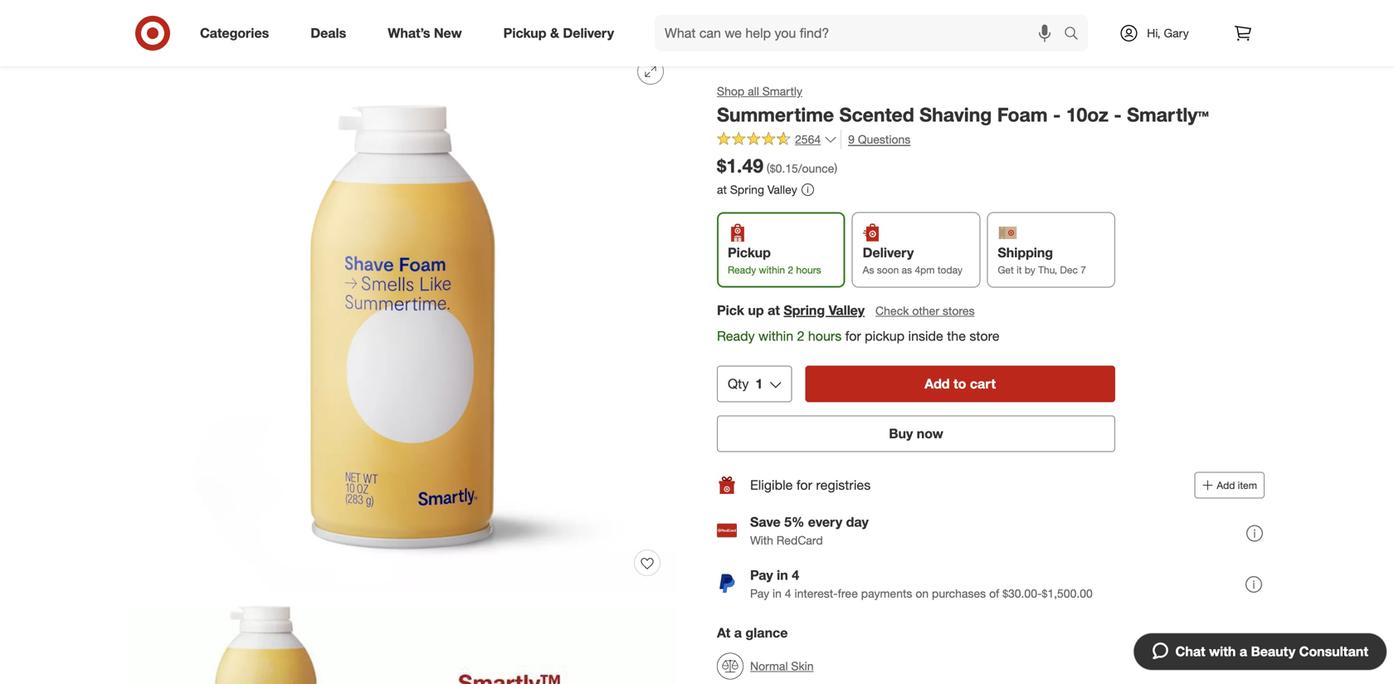 Task type: vqa. For each thing, say whether or not it's contained in the screenshot.
PICK at the right top of the page
yes



Task type: describe. For each thing, give the bounding box(es) containing it.
2564 link
[[717, 130, 838, 150]]

personal care link
[[172, 12, 245, 27]]

chat with a beauty consultant
[[1176, 644, 1369, 660]]

item
[[1239, 479, 1258, 491]]

summertime
[[717, 103, 835, 126]]

hair
[[256, 12, 277, 27]]

delivery as soon as 4pm today
[[863, 244, 963, 276]]

care
[[220, 12, 245, 27]]

9 questions
[[849, 132, 911, 147]]

1
[[756, 376, 763, 392]]

1 horizontal spatial at
[[768, 302, 780, 318]]

qty
[[728, 376, 749, 392]]

a inside button
[[1240, 644, 1248, 660]]

pickup ready within 2 hours
[[728, 244, 822, 276]]

qty 1
[[728, 376, 763, 392]]

hi,
[[1148, 26, 1161, 40]]

stores
[[943, 303, 975, 318]]

deals link
[[297, 15, 367, 51]]

what's new link
[[374, 15, 483, 51]]

pick up at spring valley
[[717, 302, 865, 318]]

add for add to cart
[[925, 376, 950, 392]]

new
[[434, 25, 462, 41]]

check
[[876, 303, 910, 318]]

glance
[[746, 625, 788, 641]]

search button
[[1057, 15, 1097, 55]]

$1.49 ( $0.15 /ounce )
[[717, 154, 838, 177]]

consultant
[[1300, 644, 1369, 660]]

check other stores
[[876, 303, 975, 318]]

skin
[[792, 659, 814, 673]]

hours inside pickup ready within 2 hours
[[797, 263, 822, 276]]

ready inside pickup ready within 2 hours
[[728, 263, 757, 276]]

beauty
[[1252, 644, 1296, 660]]

thu,
[[1039, 263, 1058, 276]]

1 horizontal spatial &
[[551, 25, 560, 41]]

all
[[748, 84, 760, 98]]

4pm
[[915, 263, 935, 276]]

save
[[751, 514, 781, 530]]

buy now
[[890, 425, 944, 442]]

to
[[954, 376, 967, 392]]

with
[[751, 533, 774, 547]]

smartly™
[[1128, 103, 1210, 126]]

cart
[[971, 376, 996, 392]]

payments
[[862, 586, 913, 601]]

registries
[[817, 477, 871, 493]]

soon
[[877, 263, 900, 276]]

pickup & delivery
[[504, 25, 614, 41]]

1 / from the left
[[165, 12, 169, 27]]

summertime scented shaving foam - 10oz - smartly&#8482;, 1 of 9 image
[[130, 45, 678, 593]]

$30.00-
[[1003, 586, 1042, 601]]

1 - from the left
[[1054, 103, 1061, 126]]

10oz
[[1067, 103, 1109, 126]]

buy
[[890, 425, 914, 442]]

shipping
[[998, 244, 1054, 261]]

what's new
[[388, 25, 462, 41]]

)
[[835, 161, 838, 176]]

1 vertical spatial in
[[773, 586, 782, 601]]

dec
[[1061, 263, 1079, 276]]

5%
[[785, 514, 805, 530]]

1 vertical spatial hours
[[809, 328, 842, 344]]

What can we help you find? suggestions appear below search field
[[655, 15, 1069, 51]]

0 horizontal spatial at
[[717, 182, 727, 197]]

scented
[[840, 103, 915, 126]]

add item button
[[1195, 472, 1265, 498]]

1 pay from the top
[[751, 567, 774, 583]]

with
[[1210, 644, 1237, 660]]

pickup
[[865, 328, 905, 344]]

normal skin
[[751, 659, 814, 673]]

save 5% every day with redcard
[[751, 514, 869, 547]]

by
[[1025, 263, 1036, 276]]

normal skin button
[[717, 648, 814, 684]]

eligible
[[751, 477, 793, 493]]

/ounce
[[799, 161, 835, 176]]

interest-
[[795, 586, 838, 601]]

0 vertical spatial delivery
[[563, 25, 614, 41]]

spring valley button
[[784, 301, 865, 320]]

deals
[[311, 25, 346, 41]]

(
[[767, 161, 770, 176]]

1 vertical spatial 2
[[798, 328, 805, 344]]

2 pay from the top
[[751, 586, 770, 601]]

foam
[[998, 103, 1048, 126]]

1 vertical spatial spring
[[784, 302, 825, 318]]

questions
[[858, 132, 911, 147]]

eligible for registries
[[751, 477, 871, 493]]



Task type: locate. For each thing, give the bounding box(es) containing it.
1 vertical spatial pay
[[751, 586, 770, 601]]

/ left hair
[[248, 12, 252, 27]]

1 horizontal spatial 4
[[792, 567, 800, 583]]

add to cart
[[925, 376, 996, 392]]

a right at
[[735, 625, 742, 641]]

0 vertical spatial valley
[[768, 182, 798, 197]]

of
[[990, 586, 1000, 601]]

0 vertical spatial at
[[717, 182, 727, 197]]

image gallery element
[[130, 45, 678, 684]]

within down pick up at spring valley
[[759, 328, 794, 344]]

for left pickup in the right of the page
[[846, 328, 862, 344]]

pay up glance
[[751, 586, 770, 601]]

/ right target
[[165, 12, 169, 27]]

1 horizontal spatial /
[[248, 12, 252, 27]]

1 horizontal spatial add
[[1218, 479, 1236, 491]]

normal
[[751, 659, 788, 673]]

shave
[[339, 12, 371, 27]]

redcard
[[777, 533, 823, 547]]

buy now button
[[717, 415, 1116, 452]]

2 / from the left
[[248, 12, 252, 27]]

$1.49
[[717, 154, 764, 177]]

pickup for ready
[[728, 244, 771, 261]]

1 horizontal spatial a
[[1240, 644, 1248, 660]]

valley
[[768, 182, 798, 197], [829, 302, 865, 318]]

spring
[[731, 182, 765, 197], [784, 302, 825, 318]]

1 horizontal spatial for
[[846, 328, 862, 344]]

in down the redcard
[[777, 567, 789, 583]]

pickup inside pickup ready within 2 hours
[[728, 244, 771, 261]]

it
[[1017, 263, 1023, 276]]

1 vertical spatial a
[[1240, 644, 1248, 660]]

4 left interest-
[[785, 586, 792, 601]]

within up the up
[[759, 263, 786, 276]]

0 horizontal spatial delivery
[[563, 25, 614, 41]]

categories link
[[186, 15, 290, 51]]

at
[[717, 182, 727, 197], [768, 302, 780, 318]]

pickup for &
[[504, 25, 547, 41]]

at spring valley
[[717, 182, 798, 197]]

1 horizontal spatial valley
[[829, 302, 865, 318]]

check other stores button
[[875, 302, 976, 320]]

other
[[913, 303, 940, 318]]

at right the up
[[768, 302, 780, 318]]

1 horizontal spatial pickup
[[728, 244, 771, 261]]

9 questions link
[[841, 130, 911, 149]]

gary
[[1165, 26, 1190, 40]]

0 horizontal spatial -
[[1054, 103, 1061, 126]]

free
[[838, 586, 858, 601]]

1 vertical spatial valley
[[829, 302, 865, 318]]

0 horizontal spatial &
[[328, 12, 335, 27]]

1 vertical spatial ready
[[717, 328, 755, 344]]

0 horizontal spatial /
[[165, 12, 169, 27]]

valley up ready within 2 hours for pickup inside the store at right
[[829, 302, 865, 318]]

smartly
[[763, 84, 803, 98]]

shop
[[717, 84, 745, 98]]

purchases
[[932, 586, 987, 601]]

add to cart button
[[806, 366, 1116, 402]]

1 vertical spatial pickup
[[728, 244, 771, 261]]

add inside button
[[925, 376, 950, 392]]

1 vertical spatial delivery
[[863, 244, 914, 261]]

at
[[717, 625, 731, 641]]

1 horizontal spatial spring
[[784, 302, 825, 318]]

today
[[938, 263, 963, 276]]

2 inside pickup ready within 2 hours
[[788, 263, 794, 276]]

0 horizontal spatial 2
[[788, 263, 794, 276]]

0 vertical spatial spring
[[731, 182, 765, 197]]

shipping get it by thu, dec 7
[[998, 244, 1087, 276]]

store
[[970, 328, 1000, 344]]

pay
[[751, 567, 774, 583], [751, 586, 770, 601]]

pay in 4 pay in 4 interest-free payments on purchases of $30.00-$1,500.00
[[751, 567, 1093, 601]]

0 vertical spatial pay
[[751, 567, 774, 583]]

4
[[792, 567, 800, 583], [785, 586, 792, 601]]

0 vertical spatial hours
[[797, 263, 822, 276]]

0 horizontal spatial valley
[[768, 182, 798, 197]]

day
[[847, 514, 869, 530]]

0 horizontal spatial for
[[797, 477, 813, 493]]

every
[[809, 514, 843, 530]]

within inside pickup ready within 2 hours
[[759, 263, 786, 276]]

1 horizontal spatial 2
[[798, 328, 805, 344]]

categories
[[200, 25, 269, 41]]

1 vertical spatial at
[[768, 302, 780, 318]]

1 vertical spatial add
[[1218, 479, 1236, 491]]

0 vertical spatial add
[[925, 376, 950, 392]]

add item
[[1218, 479, 1258, 491]]

- left 10oz
[[1054, 103, 1061, 126]]

on
[[916, 586, 929, 601]]

pickup up the up
[[728, 244, 771, 261]]

ready down pick
[[717, 328, 755, 344]]

spring right the up
[[784, 302, 825, 318]]

what's
[[388, 25, 430, 41]]

1 horizontal spatial delivery
[[863, 244, 914, 261]]

up
[[748, 302, 764, 318]]

2
[[788, 263, 794, 276], [798, 328, 805, 344]]

shaving
[[920, 103, 993, 126]]

0 vertical spatial for
[[846, 328, 862, 344]]

shop all smartly summertime scented shaving foam - 10oz - smartly™
[[717, 84, 1210, 126]]

1 vertical spatial 4
[[785, 586, 792, 601]]

pickup right new
[[504, 25, 547, 41]]

delivery inside delivery as soon as 4pm today
[[863, 244, 914, 261]]

ready up pick
[[728, 263, 757, 276]]

- right 10oz
[[1115, 103, 1122, 126]]

0 horizontal spatial a
[[735, 625, 742, 641]]

add left item
[[1218, 479, 1236, 491]]

the
[[948, 328, 967, 344]]

ready within 2 hours for pickup inside the store
[[717, 328, 1000, 344]]

0 vertical spatial 4
[[792, 567, 800, 583]]

target
[[130, 12, 161, 27]]

1 vertical spatial within
[[759, 328, 794, 344]]

add left to
[[925, 376, 950, 392]]

chat
[[1176, 644, 1206, 660]]

pickup
[[504, 25, 547, 41], [728, 244, 771, 261]]

0 vertical spatial within
[[759, 263, 786, 276]]

2 - from the left
[[1115, 103, 1122, 126]]

-
[[1054, 103, 1061, 126], [1115, 103, 1122, 126]]

0 vertical spatial in
[[777, 567, 789, 583]]

in left interest-
[[773, 586, 782, 601]]

spring down the $1.49
[[731, 182, 765, 197]]

valley down the $0.15
[[768, 182, 798, 197]]

0 vertical spatial 2
[[788, 263, 794, 276]]

a right with
[[1240, 644, 1248, 660]]

1 within from the top
[[759, 263, 786, 276]]

0 vertical spatial a
[[735, 625, 742, 641]]

add for add item
[[1218, 479, 1236, 491]]

as
[[863, 263, 875, 276]]

personal
[[172, 12, 217, 27]]

add inside button
[[1218, 479, 1236, 491]]

0 horizontal spatial spring
[[731, 182, 765, 197]]

$0.15
[[770, 161, 799, 176]]

pickup & delivery link
[[490, 15, 635, 51]]

at down the $1.49
[[717, 182, 727, 197]]

for
[[846, 328, 862, 344], [797, 477, 813, 493]]

0 vertical spatial pickup
[[504, 25, 547, 41]]

/
[[165, 12, 169, 27], [248, 12, 252, 27]]

hi, gary
[[1148, 26, 1190, 40]]

2 within from the top
[[759, 328, 794, 344]]

add
[[925, 376, 950, 392], [1218, 479, 1236, 491]]

now
[[917, 425, 944, 442]]

0 horizontal spatial pickup
[[504, 25, 547, 41]]

target / personal care / hair removal & shave
[[130, 12, 371, 27]]

0 vertical spatial ready
[[728, 263, 757, 276]]

hours down spring valley 'button'
[[809, 328, 842, 344]]

1 horizontal spatial -
[[1115, 103, 1122, 126]]

2564
[[795, 132, 821, 147]]

1 vertical spatial for
[[797, 477, 813, 493]]

in
[[777, 567, 789, 583], [773, 586, 782, 601]]

target link
[[130, 12, 161, 27]]

at a glance
[[717, 625, 788, 641]]

pick
[[717, 302, 745, 318]]

as
[[902, 263, 913, 276]]

4 up interest-
[[792, 567, 800, 583]]

2 down pick up at spring valley
[[798, 328, 805, 344]]

inside
[[909, 328, 944, 344]]

search
[[1057, 27, 1097, 43]]

7
[[1081, 263, 1087, 276]]

hours up spring valley 'button'
[[797, 263, 822, 276]]

0 horizontal spatial add
[[925, 376, 950, 392]]

0 horizontal spatial 4
[[785, 586, 792, 601]]

pay down with at the right bottom of page
[[751, 567, 774, 583]]

$1,500.00
[[1042, 586, 1093, 601]]

2 up pick up at spring valley
[[788, 263, 794, 276]]

&
[[328, 12, 335, 27], [551, 25, 560, 41]]

ready
[[728, 263, 757, 276], [717, 328, 755, 344]]

for right eligible
[[797, 477, 813, 493]]



